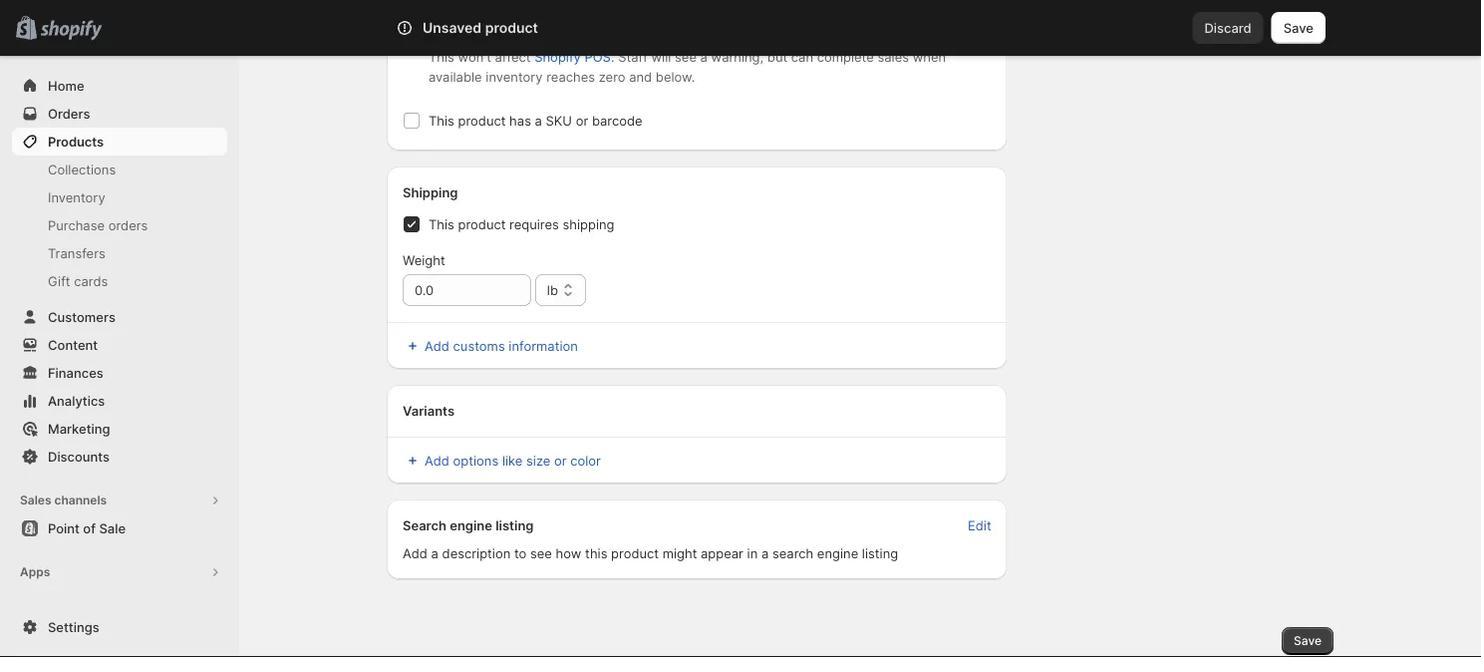 Task type: vqa. For each thing, say whether or not it's contained in the screenshot.
the right 'Shopify'
no



Task type: locate. For each thing, give the bounding box(es) containing it.
when right the sales
[[913, 49, 947, 64]]

1 vertical spatial search
[[403, 518, 447, 533]]

1 horizontal spatial or
[[576, 113, 589, 128]]

a right in
[[762, 546, 769, 561]]

warning,
[[712, 49, 764, 64]]

save button
[[1272, 12, 1326, 44], [1283, 627, 1334, 655]]

requires
[[510, 216, 559, 232]]

0 horizontal spatial when
[[530, 25, 564, 40]]

1 vertical spatial of
[[83, 521, 96, 536]]

2 this from the top
[[429, 113, 455, 128]]

description
[[442, 546, 511, 561]]

add down 'search engine listing' at left
[[403, 546, 428, 561]]

sale
[[99, 521, 126, 536]]

gift cards link
[[12, 267, 227, 295]]

shopify image
[[40, 20, 102, 40]]

0 horizontal spatial listing
[[496, 518, 534, 533]]

sales channels button
[[12, 487, 227, 515]]

add for add a description to see how this product might appear in a search engine listing
[[403, 546, 428, 561]]

see right to
[[531, 546, 552, 561]]

discard
[[1205, 20, 1252, 35]]

listing up to
[[496, 518, 534, 533]]

discounts
[[48, 449, 110, 464]]

how
[[556, 546, 582, 561]]

add left options
[[425, 453, 450, 468]]

or right sku
[[576, 113, 589, 128]]

size
[[527, 453, 551, 468]]

listing
[[496, 518, 534, 533], [863, 546, 899, 561]]

1 horizontal spatial see
[[675, 49, 697, 64]]

a inside . staff will see a warning, but can complete sales when available inventory reaches zero and below.
[[701, 49, 708, 64]]

Weight text field
[[403, 274, 531, 306]]

this
[[429, 49, 455, 64], [429, 113, 455, 128], [429, 216, 455, 232]]

available
[[429, 69, 482, 84]]

product up affect
[[485, 19, 538, 36]]

purchase orders
[[48, 217, 148, 233]]

edit button
[[956, 512, 1004, 540]]

when up the shopify
[[530, 25, 564, 40]]

shopify
[[535, 49, 581, 64]]

channels
[[54, 493, 107, 508]]

1 vertical spatial add
[[425, 453, 450, 468]]

1 vertical spatial or
[[554, 453, 567, 468]]

information
[[509, 338, 578, 354]]

0 horizontal spatial of
[[83, 521, 96, 536]]

cards
[[74, 273, 108, 289]]

shipping
[[563, 216, 615, 232]]

this up available at left top
[[429, 49, 455, 64]]

edit
[[968, 518, 992, 533]]

1 horizontal spatial listing
[[863, 546, 899, 561]]

shipping
[[403, 184, 458, 200]]

1 vertical spatial see
[[531, 546, 552, 561]]

product for unsaved product
[[485, 19, 538, 36]]

1 horizontal spatial when
[[913, 49, 947, 64]]

search up affect
[[484, 20, 527, 35]]

add for add options like size or color
[[425, 453, 450, 468]]

search
[[484, 20, 527, 35], [403, 518, 447, 533]]

point
[[48, 521, 80, 536]]

1 horizontal spatial engine
[[818, 546, 859, 561]]

1 vertical spatial when
[[913, 49, 947, 64]]

to
[[515, 546, 527, 561]]

this product has a sku or barcode
[[429, 113, 643, 128]]

of left sale
[[83, 521, 96, 536]]

this for this product requires shipping
[[429, 216, 455, 232]]

2 vertical spatial add
[[403, 546, 428, 561]]

search inside search button
[[484, 20, 527, 35]]

1 vertical spatial engine
[[818, 546, 859, 561]]

and
[[629, 69, 652, 84]]

0 vertical spatial or
[[576, 113, 589, 128]]

barcode
[[592, 113, 643, 128]]

0 horizontal spatial or
[[554, 453, 567, 468]]

save
[[1284, 20, 1314, 35], [1295, 634, 1322, 648]]

2 vertical spatial this
[[429, 216, 455, 232]]

add options like size or color
[[425, 453, 601, 468]]

see up below.
[[675, 49, 697, 64]]

a left warning,
[[701, 49, 708, 64]]

0 vertical spatial see
[[675, 49, 697, 64]]

search
[[773, 546, 814, 561]]

stock
[[607, 25, 640, 40]]

complete
[[817, 49, 874, 64]]

shopify pos link
[[535, 49, 611, 64]]

0 vertical spatial search
[[484, 20, 527, 35]]

1 horizontal spatial search
[[484, 20, 527, 35]]

0 vertical spatial listing
[[496, 518, 534, 533]]

3 this from the top
[[429, 216, 455, 232]]

1 vertical spatial this
[[429, 113, 455, 128]]

a left description at left
[[431, 546, 439, 561]]

gift cards
[[48, 273, 108, 289]]

discounts link
[[12, 443, 227, 471]]

0 vertical spatial this
[[429, 49, 455, 64]]

staff
[[618, 49, 648, 64]]

0 horizontal spatial see
[[531, 546, 552, 561]]

sales
[[20, 493, 51, 508]]

purchase
[[48, 217, 105, 233]]

0 vertical spatial of
[[591, 25, 603, 40]]

content
[[48, 337, 98, 353]]

1 vertical spatial save
[[1295, 634, 1322, 648]]

add customs information button
[[391, 332, 1004, 360]]

point of sale
[[48, 521, 126, 536]]

product left has
[[458, 113, 506, 128]]

add for add customs information
[[425, 338, 450, 354]]

engine up description at left
[[450, 518, 493, 533]]

sales
[[878, 49, 910, 64]]

like
[[503, 453, 523, 468]]

listing right search
[[863, 546, 899, 561]]

1 vertical spatial listing
[[863, 546, 899, 561]]

of right out
[[591, 25, 603, 40]]

discard button
[[1193, 12, 1264, 44]]

product left requires
[[458, 216, 506, 232]]

1 this from the top
[[429, 49, 455, 64]]

pos
[[585, 49, 611, 64]]

a right has
[[535, 113, 542, 128]]

0 vertical spatial add
[[425, 338, 450, 354]]

analytics link
[[12, 387, 227, 415]]

1 horizontal spatial of
[[591, 25, 603, 40]]

add
[[425, 338, 450, 354], [425, 453, 450, 468], [403, 546, 428, 561]]

of inside button
[[83, 521, 96, 536]]

see inside . staff will see a warning, but can complete sales when available inventory reaches zero and below.
[[675, 49, 697, 64]]

product
[[485, 19, 538, 36], [458, 113, 506, 128], [458, 216, 506, 232], [611, 546, 659, 561]]

0 horizontal spatial search
[[403, 518, 447, 533]]

products
[[48, 134, 104, 149]]

products link
[[12, 128, 227, 156]]

point of sale link
[[12, 515, 227, 543]]

but
[[768, 49, 788, 64]]

this for this won't affect shopify pos
[[429, 49, 455, 64]]

add left customs
[[425, 338, 450, 354]]

search up description at left
[[403, 518, 447, 533]]

this down available at left top
[[429, 113, 455, 128]]

settings link
[[12, 613, 227, 641]]

this down shipping
[[429, 216, 455, 232]]

or right size
[[554, 453, 567, 468]]

0 horizontal spatial engine
[[450, 518, 493, 533]]

inventory
[[48, 189, 105, 205]]

0 vertical spatial save button
[[1272, 12, 1326, 44]]

engine right search
[[818, 546, 859, 561]]

apps button
[[12, 558, 227, 586]]

product right this
[[611, 546, 659, 561]]

transfers
[[48, 245, 105, 261]]



Task type: describe. For each thing, give the bounding box(es) containing it.
settings
[[48, 619, 99, 635]]

purchase orders link
[[12, 211, 227, 239]]

search engine listing
[[403, 518, 534, 533]]

add customs information
[[425, 338, 578, 354]]

reaches
[[547, 69, 595, 84]]

home
[[48, 78, 84, 93]]

content link
[[12, 331, 227, 359]]

sku
[[546, 113, 572, 128]]

will
[[652, 49, 672, 64]]

this product requires shipping
[[429, 216, 615, 232]]

this
[[585, 546, 608, 561]]

search for search
[[484, 20, 527, 35]]

add a description to see how this product might appear in a search engine listing
[[403, 546, 899, 561]]

search button
[[452, 12, 1030, 44]]

transfers link
[[12, 239, 227, 267]]

might
[[663, 546, 697, 561]]

customers
[[48, 309, 116, 325]]

sales channels
[[20, 493, 107, 508]]

collections link
[[12, 156, 227, 183]]

apps
[[20, 565, 50, 579]]

analytics
[[48, 393, 105, 408]]

continue
[[429, 25, 484, 40]]

0 vertical spatial when
[[530, 25, 564, 40]]

this won't affect shopify pos
[[429, 49, 611, 64]]

out
[[567, 25, 587, 40]]

.
[[611, 49, 615, 64]]

this for this product has a sku or barcode
[[429, 113, 455, 128]]

continue selling when out of stock
[[429, 25, 640, 40]]

marketing
[[48, 421, 110, 436]]

zero
[[599, 69, 626, 84]]

customs
[[453, 338, 505, 354]]

in
[[748, 546, 758, 561]]

when inside . staff will see a warning, but can complete sales when available inventory reaches zero and below.
[[913, 49, 947, 64]]

inventory
[[486, 69, 543, 84]]

below.
[[656, 69, 695, 84]]

collections
[[48, 162, 116, 177]]

1 vertical spatial save button
[[1283, 627, 1334, 655]]

search for search engine listing
[[403, 518, 447, 533]]

orders
[[108, 217, 148, 233]]

finances
[[48, 365, 103, 380]]

inventory link
[[12, 183, 227, 211]]

has
[[510, 113, 531, 128]]

0 vertical spatial engine
[[450, 518, 493, 533]]

unsaved product
[[423, 19, 538, 36]]

add options like size or color button
[[391, 447, 613, 475]]

variants
[[403, 403, 455, 418]]

weight
[[403, 252, 445, 268]]

product for this product has a sku or barcode
[[458, 113, 506, 128]]

selling
[[488, 25, 527, 40]]

customers link
[[12, 303, 227, 331]]

orders link
[[12, 100, 227, 128]]

appear
[[701, 546, 744, 561]]

. staff will see a warning, but can complete sales when available inventory reaches zero and below.
[[429, 49, 947, 84]]

point of sale button
[[0, 515, 239, 543]]

home link
[[12, 72, 227, 100]]

finances link
[[12, 359, 227, 387]]

color
[[571, 453, 601, 468]]

options
[[453, 453, 499, 468]]

won't
[[458, 49, 492, 64]]

or inside add options like size or color button
[[554, 453, 567, 468]]

unsaved
[[423, 19, 482, 36]]

0 vertical spatial save
[[1284, 20, 1314, 35]]

gift
[[48, 273, 70, 289]]

orders
[[48, 106, 90, 121]]

lb
[[547, 282, 558, 298]]

affect
[[495, 49, 531, 64]]

can
[[792, 49, 814, 64]]

marketing link
[[12, 415, 227, 443]]

product for this product requires shipping
[[458, 216, 506, 232]]



